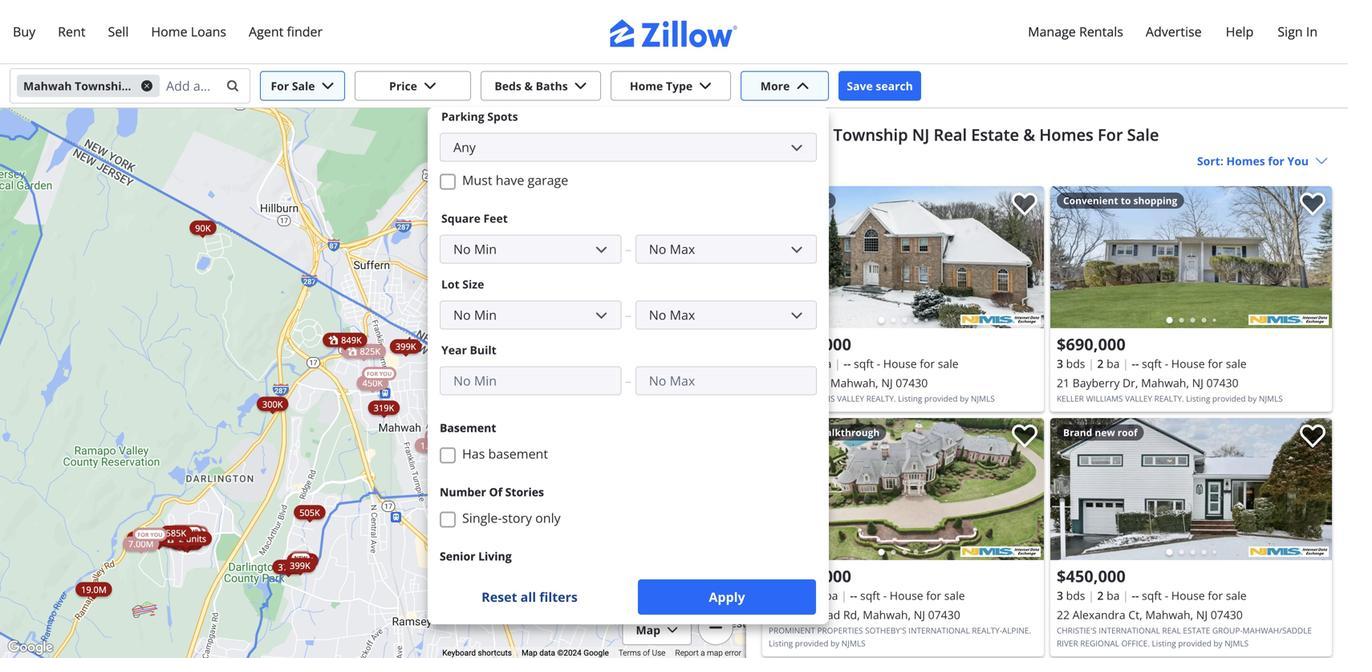 Task type: locate. For each thing, give the bounding box(es) containing it.
for for $450,000
[[1208, 588, 1224, 603]]

1 horizontal spatial realty
[[1155, 393, 1183, 404]]

1 vertical spatial ct,
[[1129, 607, 1143, 623]]

1 vertical spatial mahwah
[[763, 124, 830, 146]]

07430 for 21 bayberry dr, mahwah, nj 07430 keller williams valley realty . listing provided by njmls
[[1207, 375, 1239, 391]]

chevron down image right baths
[[575, 79, 587, 92]]

for up 9 aspen ct, mahwah, nj 07430 link
[[920, 356, 935, 371]]

3 bds for $690,000
[[1057, 356, 1086, 371]]

3 – from the top
[[626, 373, 632, 389]]

0 horizontal spatial realty
[[867, 393, 894, 404]]

0 horizontal spatial williams
[[798, 393, 835, 404]]

realty
[[867, 393, 894, 404], [1155, 393, 1183, 404]]

by inside . listing provided by njmls
[[831, 638, 840, 649]]

1 horizontal spatial ct,
[[1129, 607, 1143, 623]]

mahwah for mahwah township nj
[[23, 78, 72, 94]]

sqft up 9 aspen ct, mahwah, nj 07430 keller williams valley realty . listing provided by njmls
[[854, 356, 874, 371]]

- house for sale for $690,000
[[1165, 356, 1247, 371]]

you inside for you 1.68m
[[521, 450, 533, 458]]

chevron down image inside price popup button
[[424, 79, 437, 92]]

&
[[525, 78, 533, 94], [1024, 124, 1036, 146]]

22
[[1057, 607, 1070, 623]]

1 vertical spatial 3
[[1057, 588, 1064, 603]]

homes
[[1040, 124, 1094, 146], [1227, 153, 1266, 169]]

provided
[[925, 393, 958, 404], [1213, 393, 1246, 404], [795, 638, 829, 649], [1179, 638, 1212, 649]]

-- sqft up the dr,
[[1132, 356, 1162, 371]]

5 for 5 ba
[[810, 356, 816, 371]]

main content
[[747, 108, 1349, 658]]

sale up 9 aspen ct, mahwah, nj 07430 link
[[938, 356, 959, 371]]

21 bayberry dr, mahwah, nj 07430 image
[[1051, 186, 1333, 328]]

0 horizontal spatial save this home image
[[1012, 425, 1038, 448]]

9 aspen ct, mahwah, nj 07430 image
[[763, 186, 1044, 328]]

by down '21 bayberry dr, mahwah, nj 07430' link
[[1248, 393, 1257, 404]]

9 aspen ct, mahwah, nj 07430 keller williams valley realty . listing provided by njmls
[[769, 375, 995, 404]]

by down 9 aspen ct, mahwah, nj 07430 link
[[960, 393, 969, 404]]

585k link
[[160, 526, 192, 540]]

ct, up office
[[1129, 607, 1143, 623]]

0 horizontal spatial homes
[[1040, 124, 1094, 146]]

2 valley from the left
[[1126, 393, 1153, 404]]

bayberry
[[1073, 375, 1120, 391]]

0 vertical spatial 10
[[810, 588, 822, 603]]

3 up the 21
[[1057, 356, 1064, 371]]

listing down 9 aspen ct, mahwah, nj 07430 link
[[899, 393, 923, 404]]

. right realty-
[[1030, 625, 1032, 636]]

mahwah for mahwah township nj real estate & homes for sale
[[763, 124, 830, 146]]

0 horizontal spatial map
[[522, 648, 538, 658]]

bar
[[776, 194, 792, 207]]

homes left for
[[1040, 124, 1094, 146]]

1 vertical spatial 3 bds
[[1057, 588, 1086, 603]]

- house for sale up 9 aspen ct, mahwah, nj 07430 link
[[877, 356, 959, 371]]

home left 'loans'
[[151, 23, 188, 40]]

farmstead
[[785, 607, 841, 623]]

0 horizontal spatial save this home image
[[1012, 193, 1038, 216]]

save this home image for $450,000
[[1301, 425, 1326, 448]]

1 save this home image from the left
[[1012, 425, 1038, 448]]

chevron down image
[[575, 79, 587, 92], [1316, 155, 1329, 167], [667, 625, 678, 636]]

provided down 9 aspen ct, mahwah, nj 07430 link
[[925, 393, 958, 404]]

save this home image for $1,679,000
[[1012, 193, 1038, 216]]

williams inside 9 aspen ct, mahwah, nj 07430 keller williams valley realty . listing provided by njmls
[[798, 393, 835, 404]]

home for home loans
[[151, 23, 188, 40]]

mahwah, inside 21 bayberry dr, mahwah, nj 07430 keller williams valley realty . listing provided by njmls
[[1142, 375, 1190, 391]]

2 williams from the left
[[1087, 393, 1124, 404]]

$450,000
[[1057, 565, 1126, 587]]

for up '21 bayberry dr, mahwah, nj 07430' link
[[1208, 356, 1224, 371]]

0 vertical spatial –
[[626, 241, 632, 258]]

. down 9 aspen ct, mahwah, nj 07430 link
[[894, 393, 896, 404]]

chevron left image down brand
[[1059, 480, 1078, 499]]

filters element
[[0, 64, 1349, 625]]

home inside home loans link
[[151, 23, 188, 40]]

1 valley from the left
[[837, 393, 865, 404]]

for up the 10 farmstead rd, mahwah, nj 07430 link
[[927, 588, 942, 603]]

90k link
[[190, 221, 216, 235]]

2 for $450,000
[[1098, 588, 1104, 603]]

realty inside 21 bayberry dr, mahwah, nj 07430 keller williams valley realty . listing provided by njmls
[[1155, 393, 1183, 404]]

sqft up 21 bayberry dr, mahwah, nj 07430 keller williams valley realty . listing provided by njmls at the bottom
[[1142, 356, 1162, 371]]

listing provided by njmls image for $1,679,000
[[961, 315, 1041, 325]]

real
[[1163, 625, 1182, 636]]

mahwah, for bayberry
[[1142, 375, 1190, 391]]

0 horizontal spatial mahwah
[[23, 78, 72, 94]]

400k
[[458, 449, 479, 461]]

ct, down the 5 ba at the right bottom of page
[[814, 375, 828, 391]]

township left remove tag image
[[75, 78, 129, 94]]

nj for 9 aspen ct, mahwah, nj 07430 keller williams valley realty . listing provided by njmls
[[882, 375, 893, 391]]

825k link
[[342, 344, 386, 358]]

international down the 10 farmstead rd, mahwah, nj 07430 link
[[909, 625, 970, 636]]

-- sqft up 22 alexandra ct, mahwah, nj 07430
[[1132, 588, 1162, 603]]

& right estate
[[1024, 124, 1036, 146]]

map
[[707, 648, 723, 658]]

1 – from the top
[[626, 241, 632, 258]]

mahwah inside filters 'element'
[[23, 78, 72, 94]]

0 horizontal spatial township
[[75, 78, 129, 94]]

1 horizontal spatial &
[[1024, 124, 1036, 146]]

square feet
[[442, 211, 508, 226]]

keller down "9"
[[769, 393, 796, 404]]

3d
[[174, 528, 181, 536], [179, 529, 187, 537]]

for inside for you 690k
[[513, 449, 524, 457]]

sale up '21 bayberry dr, mahwah, nj 07430' link
[[1227, 356, 1247, 371]]

- house for sale for $1,679,000
[[877, 356, 959, 371]]

10 farmstead rd, mahwah, nj 07430 image
[[763, 418, 1044, 560]]

home for home type
[[630, 78, 663, 94]]

parking spots element
[[440, 108, 520, 125]]

mahwah, down the 5 ba at the right bottom of page
[[831, 375, 879, 391]]

chevron down image right you
[[1316, 155, 1329, 167]]

njmls inside 9 aspen ct, mahwah, nj 07430 keller williams valley realty . listing provided by njmls
[[971, 393, 995, 404]]

year built
[[442, 342, 497, 358]]

chevron left image down convenient
[[1059, 248, 1078, 267]]

map inside popup button
[[636, 623, 661, 638]]

alpine
[[1003, 625, 1030, 636]]

filters
[[540, 588, 578, 606]]

3 chevron down image from the left
[[699, 79, 712, 92]]

1 horizontal spatial chevron down image
[[667, 625, 678, 636]]

10 for 10 farmstead rd, mahwah, nj 07430
[[769, 607, 782, 623]]

chevron down image inside map popup button
[[667, 625, 678, 636]]

chevron down image right "type"
[[699, 79, 712, 92]]

21 bayberry dr, mahwah, nj 07430 link
[[1057, 373, 1326, 393]]

0 vertical spatial 3 bds
[[1057, 356, 1086, 371]]

use
[[652, 648, 666, 658]]

keller
[[769, 393, 796, 404], [1057, 393, 1085, 404]]

& inside beds & baths popup button
[[525, 78, 533, 94]]

chevron down image right more
[[797, 79, 809, 92]]

07430 inside 21 bayberry dr, mahwah, nj 07430 keller williams valley realty . listing provided by njmls
[[1207, 375, 1239, 391]]

keller down the 21
[[1057, 393, 1085, 404]]

0 vertical spatial chevron down image
[[575, 79, 587, 92]]

.
[[894, 393, 896, 404], [1183, 393, 1185, 404], [1030, 625, 1032, 636], [1148, 638, 1150, 649]]

2 ba up alexandra at bottom right
[[1098, 588, 1120, 603]]

1 horizontal spatial 5
[[810, 356, 816, 371]]

. listing provided by njmls down estate
[[1148, 638, 1249, 649]]

ba down $1,679,000
[[819, 356, 832, 371]]

chevron left image for $450,000
[[1059, 480, 1078, 499]]

chevron down image right price
[[424, 79, 437, 92]]

you inside for you 1.10m
[[443, 433, 455, 440]]

sqft up 22 alexandra ct, mahwah, nj 07430
[[1142, 588, 1162, 603]]

1 vertical spatial of
[[643, 648, 650, 658]]

5 down $1,679,000
[[810, 356, 816, 371]]

bds up the 21
[[1067, 356, 1086, 371]]

0 vertical spatial 399k
[[396, 341, 416, 353]]

0 horizontal spatial keller
[[769, 393, 796, 404]]

- house for sale for $450,000
[[1165, 588, 1247, 603]]

0 vertical spatial 399k link
[[390, 339, 422, 354]]

basement
[[488, 445, 548, 462]]

chevron down image
[[322, 79, 334, 92], [424, 79, 437, 92], [699, 79, 712, 92], [797, 79, 809, 92]]

1 3 bds from the top
[[1057, 356, 1086, 371]]

1 horizontal spatial of
[[643, 648, 650, 658]]

& right beds
[[525, 78, 533, 94]]

Has basement checkbox
[[440, 448, 456, 464]]

2 realty from the left
[[1155, 393, 1183, 404]]

4 chevron down image from the left
[[797, 79, 809, 92]]

chevron down image for price
[[424, 79, 437, 92]]

430k link
[[287, 554, 319, 568]]

07430
[[896, 375, 928, 391], [1207, 375, 1239, 391], [929, 607, 961, 623], [1211, 607, 1243, 623]]

of left 'stories'
[[489, 485, 503, 500]]

0 vertical spatial of
[[489, 485, 503, 500]]

ba up farmstead
[[825, 588, 839, 603]]

1 horizontal spatial home
[[630, 78, 663, 94]]

rent link
[[47, 13, 97, 51]]

chevron right image inside property images, use arrow keys to navigate, image 1 of 50 group
[[1017, 248, 1036, 267]]

built
[[470, 342, 497, 358]]

christie's
[[1057, 625, 1097, 636]]

22 alexandra ct, mahwah, nj 07430 link
[[1057, 605, 1326, 625]]

group-
[[1213, 625, 1243, 636]]

river
[[1057, 638, 1079, 649]]

©2024
[[558, 648, 582, 658]]

realty-
[[972, 625, 1003, 636]]

10 up farmstead
[[810, 588, 822, 603]]

in
[[1307, 23, 1318, 40]]

by
[[960, 393, 969, 404], [1248, 393, 1257, 404], [831, 638, 840, 649], [1214, 638, 1223, 649]]

1 vertical spatial 2 ba
[[1098, 588, 1120, 603]]

1 chevron down image from the left
[[322, 79, 334, 92]]

399k link
[[390, 339, 422, 354], [284, 558, 316, 573]]

mahwah up results
[[763, 124, 830, 146]]

help link
[[1215, 13, 1265, 51]]

21 bayberry dr, mahwah, nj 07430 keller williams valley realty . listing provided by njmls
[[1057, 375, 1284, 404]]

1 horizontal spatial 399k link
[[390, 339, 422, 354]]

0 horizontal spatial international
[[909, 625, 970, 636]]

1 vertical spatial township
[[834, 124, 908, 146]]

10 farmstead rd, mahwah, nj 07430
[[769, 607, 961, 623]]

2 vertical spatial chevron down image
[[667, 625, 678, 636]]

garage
[[528, 171, 569, 189]]

0 vertical spatial 2
[[1098, 356, 1104, 371]]

1 horizontal spatial international
[[1099, 625, 1161, 636]]

1 horizontal spatial williams
[[1087, 393, 1124, 404]]

sale up "group-"
[[1227, 588, 1247, 603]]

1 realty from the left
[[867, 393, 894, 404]]

1 horizontal spatial township
[[834, 124, 908, 146]]

2 vertical spatial –
[[626, 373, 632, 389]]

2 save this home image from the left
[[1301, 425, 1326, 448]]

0 horizontal spatial . listing provided by njmls
[[769, 625, 1032, 649]]

listing down '21 bayberry dr, mahwah, nj 07430' link
[[1187, 393, 1211, 404]]

chevron down image inside beds & baths popup button
[[575, 79, 587, 92]]

for you 1.68m
[[499, 450, 533, 469]]

07430 for 10 farmstead rd, mahwah, nj 07430
[[929, 607, 961, 623]]

chevron right image inside property images, use arrow keys to navigate, image 1 of 39 "group"
[[1305, 480, 1325, 499]]

ba up bayberry
[[1107, 356, 1120, 371]]

- house for sale up '22 alexandra ct, mahwah, nj 07430' link
[[1165, 588, 1247, 603]]

home loans link
[[140, 13, 238, 51]]

0 horizontal spatial valley
[[837, 393, 865, 404]]

mahwah, inside 9 aspen ct, mahwah, nj 07430 keller williams valley realty . listing provided by njmls
[[831, 375, 879, 391]]

1 vertical spatial 399k link
[[284, 558, 316, 573]]

2 vertical spatial 2
[[1098, 588, 1104, 603]]

3 bds up the 21
[[1057, 356, 1086, 371]]

for up '22 alexandra ct, mahwah, nj 07430' link
[[1208, 588, 1224, 603]]

ba up alexandra at bottom right
[[1107, 588, 1120, 603]]

1 vertical spatial &
[[1024, 124, 1036, 146]]

save this home image
[[1012, 425, 1038, 448], [1301, 425, 1326, 448]]

for inside for you 1.10m
[[430, 433, 441, 440]]

0 horizontal spatial &
[[525, 78, 533, 94]]

ba for $450,000
[[1107, 588, 1120, 603]]

& inside "main content"
[[1024, 124, 1036, 146]]

1 save this home image from the left
[[1012, 193, 1038, 216]]

. listing provided by njmls down the 10 farmstead rd, mahwah, nj 07430 link
[[769, 625, 1032, 649]]

1 5 from the left
[[769, 356, 776, 371]]

1 horizontal spatial 399k
[[396, 341, 416, 353]]

chevron left image inside property images, use arrow keys to navigate, image 1 of 22 'group'
[[1059, 248, 1078, 267]]

chevron down image inside sort: homes for you popup button
[[1316, 155, 1329, 167]]

house for $450,000
[[1172, 588, 1206, 603]]

19.0m link
[[76, 582, 112, 597]]

3 for $690,000
[[1057, 356, 1064, 371]]

3 bds for $450,000
[[1057, 588, 1086, 603]]

2 2 ba from the top
[[1098, 588, 1120, 603]]

1 horizontal spatial save this home image
[[1301, 193, 1326, 216]]

0 vertical spatial ct,
[[814, 375, 828, 391]]

ct, for alexandra
[[1129, 607, 1143, 623]]

homes right "sort:"
[[1227, 153, 1266, 169]]

realty inside 9 aspen ct, mahwah, nj 07430 keller williams valley realty . listing provided by njmls
[[867, 393, 894, 404]]

0 horizontal spatial of
[[489, 485, 503, 500]]

No Max telephone field
[[636, 366, 817, 395]]

2 3 from the top
[[1057, 588, 1064, 603]]

1 vertical spatial chevron down image
[[1316, 155, 1329, 167]]

– for year built
[[626, 373, 632, 389]]

nj inside 21 bayberry dr, mahwah, nj 07430 keller williams valley realty . listing provided by njmls
[[1193, 375, 1204, 391]]

chevron down image down finder
[[322, 79, 334, 92]]

manage rentals link
[[1017, 13, 1135, 51]]

ct, inside 9 aspen ct, mahwah, nj 07430 keller williams valley realty . listing provided by njmls
[[814, 375, 828, 391]]

williams
[[798, 393, 835, 404], [1087, 393, 1124, 404]]

map for map data ©2024 google
[[522, 648, 538, 658]]

more button
[[741, 71, 829, 101]]

1 vertical spatial home
[[630, 78, 663, 94]]

brand
[[1064, 426, 1093, 439]]

properties
[[818, 625, 863, 636]]

1 williams from the left
[[798, 393, 835, 404]]

2 chevron down image from the left
[[424, 79, 437, 92]]

for inside for you 1.68m
[[508, 450, 519, 458]]

by down properties
[[831, 638, 840, 649]]

sale
[[938, 356, 959, 371], [1227, 356, 1247, 371], [945, 588, 965, 603], [1227, 588, 1247, 603]]

keller inside 21 bayberry dr, mahwah, nj 07430 keller williams valley realty . listing provided by njmls
[[1057, 393, 1085, 404]]

for
[[367, 370, 378, 378], [430, 433, 441, 440], [513, 449, 524, 457], [508, 450, 519, 458], [138, 531, 149, 539]]

by down "group-"
[[1214, 638, 1223, 649]]

1 horizontal spatial mahwah
[[763, 124, 830, 146]]

5 bds
[[769, 356, 798, 371]]

parking
[[442, 109, 485, 124]]

chevron down image inside more dropdown button
[[797, 79, 809, 92]]

nj inside 9 aspen ct, mahwah, nj 07430 keller williams valley realty . listing provided by njmls
[[882, 375, 893, 391]]

3 bds up 22
[[1057, 588, 1086, 603]]

3 up 22
[[1057, 588, 1064, 603]]

map up terms of use link
[[636, 623, 661, 638]]

-- sqft up 9 aspen ct, mahwah, nj 07430 keller williams valley realty . listing provided by njmls
[[844, 356, 874, 371]]

bds for $690,000
[[1067, 356, 1086, 371]]

township inside filters 'element'
[[75, 78, 129, 94]]

sale up the 10 farmstead rd, mahwah, nj 07430 link
[[945, 588, 965, 603]]

. listing provided by njmls for $6,995,000
[[769, 625, 1032, 649]]

1 vertical spatial map
[[522, 648, 538, 658]]

chevron right image
[[1017, 248, 1036, 267], [1305, 248, 1325, 267], [1017, 480, 1036, 499], [1305, 480, 1325, 499]]

for inside for you 450k
[[367, 370, 378, 378]]

1.68m
[[499, 457, 524, 469]]

save this home image left convenient
[[1012, 193, 1038, 216]]

realty down 9 aspen ct, mahwah, nj 07430 link
[[867, 393, 894, 404]]

williams down aspen
[[798, 393, 835, 404]]

0 vertical spatial township
[[75, 78, 129, 94]]

chevron right image for $690,000
[[1305, 248, 1325, 267]]

bds up 22
[[1067, 588, 1086, 603]]

1 horizontal spatial map
[[636, 623, 661, 638]]

home inside home type "popup button"
[[630, 78, 663, 94]]

chevron right image inside property images, use arrow keys to navigate, image 1 of 22 'group'
[[1305, 248, 1325, 267]]

- house for sale up '21 bayberry dr, mahwah, nj 07430' link
[[1165, 356, 1247, 371]]

0 horizontal spatial chevron down image
[[575, 79, 587, 92]]

2 horizontal spatial chevron down image
[[1316, 155, 1329, 167]]

of left use
[[643, 648, 650, 658]]

close image
[[630, 132, 641, 143]]

realty down '21 bayberry dr, mahwah, nj 07430' link
[[1155, 393, 1183, 404]]

listing inside 21 bayberry dr, mahwah, nj 07430 keller williams valley realty . listing provided by njmls
[[1187, 393, 1211, 404]]

for for 450k
[[367, 370, 378, 378]]

house up '21 bayberry dr, mahwah, nj 07430' link
[[1172, 356, 1206, 371]]

listing down real
[[1152, 638, 1177, 649]]

sell
[[108, 23, 129, 40]]

sotheby's
[[866, 625, 907, 636]]

1 horizontal spatial save this home image
[[1301, 425, 1326, 448]]

for you 7.00m
[[128, 531, 163, 550]]

home left "type"
[[630, 78, 663, 94]]

0 vertical spatial home
[[151, 23, 188, 40]]

1 vertical spatial homes
[[1227, 153, 1266, 169]]

0 vertical spatial 2 ba
[[1098, 356, 1120, 371]]

house for $1,679,000
[[884, 356, 917, 371]]

keller inside 9 aspen ct, mahwah, nj 07430 keller williams valley realty . listing provided by njmls
[[769, 393, 796, 404]]

mahwah township nj
[[23, 78, 145, 94]]

of for stories
[[489, 485, 503, 500]]

square
[[442, 211, 481, 226]]

0 horizontal spatial ct,
[[814, 375, 828, 391]]

2 ba for $690,000
[[1098, 356, 1120, 371]]

save this home image down you
[[1301, 193, 1326, 216]]

advertise link
[[1135, 13, 1214, 51]]

valley up walkthrough
[[837, 393, 865, 404]]

chevron left image inside property images, use arrow keys to navigate, image 1 of 39 "group"
[[1059, 480, 1078, 499]]

nj
[[132, 78, 145, 94], [913, 124, 930, 146], [882, 375, 893, 391], [1193, 375, 1204, 391], [914, 607, 926, 623], [1197, 607, 1208, 623]]

mahwah, for farmstead
[[863, 607, 911, 623]]

. down '21 bayberry dr, mahwah, nj 07430' link
[[1183, 393, 1185, 404]]

0 horizontal spatial 10
[[769, 607, 782, 623]]

save
[[847, 78, 873, 94]]

you inside for you 690k
[[525, 449, 537, 457]]

by inside 9 aspen ct, mahwah, nj 07430 keller williams valley realty . listing provided by njmls
[[960, 393, 969, 404]]

1 3 from the top
[[1057, 356, 1064, 371]]

1 horizontal spatial valley
[[1126, 393, 1153, 404]]

0 vertical spatial 3
[[1057, 356, 1064, 371]]

ba for $690,000
[[1107, 356, 1120, 371]]

williams down bayberry
[[1087, 393, 1124, 404]]

chevron left image down bar
[[771, 248, 790, 267]]

2 keller from the left
[[1057, 393, 1085, 404]]

chevron left image for $690,000
[[1059, 248, 1078, 267]]

for left you
[[1269, 153, 1285, 169]]

chevron left image inside property images, use arrow keys to navigate, image 1 of 50 group
[[771, 248, 790, 267]]

10 up prominent
[[769, 607, 782, 623]]

save this home image
[[1012, 193, 1038, 216], [1301, 193, 1326, 216]]

provided down '21 bayberry dr, mahwah, nj 07430' link
[[1213, 393, 1246, 404]]

chevron down image inside home type "popup button"
[[699, 79, 712, 92]]

2 3 bds from the top
[[1057, 588, 1086, 603]]

- house for sale up the 10 farmstead rd, mahwah, nj 07430 link
[[884, 588, 965, 603]]

1 vertical spatial 399k
[[290, 560, 311, 572]]

walkthrough
[[817, 426, 880, 439]]

remove
[[521, 130, 566, 145]]

bds for $1,679,000
[[778, 356, 798, 371]]

07430 inside 9 aspen ct, mahwah, nj 07430 keller williams valley realty . listing provided by njmls
[[896, 375, 928, 391]]

1 vertical spatial 2
[[179, 533, 184, 545]]

search image
[[226, 79, 239, 92]]

sale for $6,995,000
[[945, 588, 965, 603]]

1 horizontal spatial 10
[[810, 588, 822, 603]]

convenient to shopping
[[1064, 194, 1178, 207]]

1 horizontal spatial keller
[[1057, 393, 1085, 404]]

for for $1,679,000
[[920, 356, 935, 371]]

township down save search
[[834, 124, 908, 146]]

2 international from the left
[[1099, 625, 1161, 636]]

remove boundary button
[[506, 121, 656, 153]]

2 5 from the left
[[810, 356, 816, 371]]

plus image
[[708, 578, 725, 594]]

-
[[844, 356, 848, 371], [848, 356, 851, 371], [877, 356, 881, 371], [1132, 356, 1136, 371], [1136, 356, 1140, 371], [1165, 356, 1169, 371], [851, 588, 854, 603], [854, 588, 858, 603], [884, 588, 887, 603], [1132, 588, 1136, 603], [1136, 588, 1140, 603], [1165, 588, 1169, 603]]

2 ba up bayberry
[[1098, 356, 1120, 371]]

. listing provided by njmls for $450,000
[[1148, 638, 1249, 649]]

you inside for you 7.00m
[[150, 531, 163, 539]]

mahwah, up sotheby's
[[863, 607, 911, 623]]

1 horizontal spatial . listing provided by njmls
[[1148, 638, 1249, 649]]

0 horizontal spatial home
[[151, 23, 188, 40]]

williams inside 21 bayberry dr, mahwah, nj 07430 keller williams valley realty . listing provided by njmls
[[1087, 393, 1124, 404]]

valley inside 21 bayberry dr, mahwah, nj 07430 keller williams valley realty . listing provided by njmls
[[1126, 393, 1153, 404]]

750k link
[[491, 495, 523, 510]]

1 2 ba from the top
[[1098, 356, 1120, 371]]

1 horizontal spatial homes
[[1227, 153, 1266, 169]]

07430 for 22 alexandra ct, mahwah, nj 07430
[[1211, 607, 1243, 623]]

0 horizontal spatial 5
[[769, 356, 776, 371]]

for inside for you 7.00m
[[138, 531, 149, 539]]

5 up "9"
[[769, 356, 776, 371]]

5
[[769, 356, 776, 371], [810, 356, 816, 371]]

07430 for 9 aspen ct, mahwah, nj 07430 keller williams valley realty . listing provided by njmls
[[896, 375, 928, 391]]

you inside for you 450k
[[380, 370, 392, 378]]

williams for $1,679,000
[[798, 393, 835, 404]]

sale for $450,000
[[1227, 588, 1247, 603]]

international up office
[[1099, 625, 1161, 636]]

1 keller from the left
[[769, 393, 796, 404]]

keyboard shortcuts button
[[443, 648, 512, 658]]

0 vertical spatial mahwah
[[23, 78, 72, 94]]

0 vertical spatial &
[[525, 78, 533, 94]]

sqft for $1,679,000
[[854, 356, 874, 371]]

chevron left image
[[771, 248, 790, 267], [1059, 248, 1078, 267], [1059, 480, 1078, 499]]

listing down prominent
[[769, 638, 793, 649]]

bds
[[778, 356, 798, 371], [1067, 356, 1086, 371], [1067, 588, 1086, 603]]

10 ba
[[810, 588, 839, 603]]

chevron down image up report
[[667, 625, 678, 636]]

mahwah down buy link
[[23, 78, 72, 94]]

save this home image for $6,995,000
[[1012, 425, 1038, 448]]

415k 90k
[[174, 222, 211, 547]]

2 units link
[[160, 532, 212, 546]]

1 vertical spatial 10
[[769, 607, 782, 623]]

valley inside 9 aspen ct, mahwah, nj 07430 keller williams valley realty . listing provided by njmls
[[837, 393, 865, 404]]

2 save this home image from the left
[[1301, 193, 1326, 216]]

bds up aspen
[[778, 356, 798, 371]]

office
[[1122, 638, 1148, 649]]

2 – from the top
[[626, 307, 632, 323]]

$690,000
[[1057, 333, 1126, 355]]

of inside filters 'element'
[[489, 485, 503, 500]]

for for 1.68m
[[508, 450, 519, 458]]

valley for $690,000
[[1126, 393, 1153, 404]]

realty for $1,679,000
[[867, 393, 894, 404]]

0 horizontal spatial 399k
[[290, 560, 311, 572]]

re-
[[671, 130, 689, 145]]

house up '22 alexandra ct, mahwah, nj 07430' link
[[1172, 588, 1206, 603]]

house up the 10 farmstead rd, mahwah, nj 07430 link
[[890, 588, 924, 603]]

nj for 10 farmstead rd, mahwah, nj 07430
[[914, 607, 926, 623]]

save this home button for $690,000
[[1288, 186, 1333, 231]]

3 for $450,000
[[1057, 588, 1064, 603]]

valley down the dr,
[[1126, 393, 1153, 404]]

house up 9 aspen ct, mahwah, nj 07430 link
[[884, 356, 917, 371]]

homes inside popup button
[[1227, 153, 1266, 169]]

chevron down image for more
[[797, 79, 809, 92]]

map left the data
[[522, 648, 538, 658]]

0 vertical spatial map
[[636, 623, 661, 638]]

boundary
[[569, 130, 623, 145]]

center
[[689, 130, 725, 145]]

1 vertical spatial –
[[626, 307, 632, 323]]

nj for 22 alexandra ct, mahwah, nj 07430
[[1197, 607, 1208, 623]]

listing provided by njmls image
[[961, 315, 1041, 325], [1249, 315, 1329, 325], [961, 547, 1041, 557], [1249, 547, 1329, 557]]



Task type: vqa. For each thing, say whether or not it's contained in the screenshot.


Task type: describe. For each thing, give the bounding box(es) containing it.
439k link
[[436, 485, 468, 499]]

chevron down image for beds & baths
[[575, 79, 587, 92]]

minus image
[[708, 619, 725, 636]]

10 for 10 ba
[[810, 588, 822, 603]]

convenient
[[1064, 194, 1119, 207]]

provided inside 9 aspen ct, mahwah, nj 07430 keller williams valley realty . listing provided by njmls
[[925, 393, 958, 404]]

5 ba
[[810, 356, 832, 371]]

sign in
[[1278, 23, 1318, 40]]

reset all filters
[[482, 588, 578, 606]]

zillow logo image
[[610, 19, 739, 47]]

house for $6,995,000
[[890, 588, 924, 603]]

2 ba for $450,000
[[1098, 588, 1120, 603]]

realty for $690,000
[[1155, 393, 1183, 404]]

must have garage
[[462, 171, 569, 189]]

estate
[[972, 124, 1020, 146]]

chevron right image inside property images, use arrow keys to navigate, image 1 of 45 'group'
[[1017, 480, 1036, 499]]

single-story only
[[462, 509, 561, 527]]

nj inside filters 'element'
[[132, 78, 145, 94]]

keller for $690,000
[[1057, 393, 1085, 404]]

map region
[[0, 74, 848, 658]]

ba for $1,679,000
[[819, 356, 832, 371]]

results
[[778, 153, 815, 168]]

township for mahwah township nj
[[75, 78, 129, 94]]

terms of use link
[[619, 648, 666, 658]]

advertise
[[1146, 23, 1202, 40]]

sell link
[[97, 13, 140, 51]]

sqft up 10 farmstead rd, mahwah, nj 07430
[[861, 588, 881, 603]]

chevron left image for $1,679,000
[[771, 248, 790, 267]]

njmls inside 21 bayberry dr, mahwah, nj 07430 keller williams valley realty . listing provided by njmls
[[1260, 393, 1284, 404]]

for inside popup button
[[1269, 153, 1285, 169]]

415k
[[174, 535, 194, 547]]

provided down prominent
[[795, 638, 829, 649]]

clear field image
[[224, 79, 237, 92]]

error
[[725, 648, 742, 658]]

property images, use arrow keys to navigate, image 1 of 45 group
[[763, 418, 1044, 564]]

map for map
[[636, 623, 661, 638]]

0 horizontal spatial 399k link
[[284, 558, 316, 573]]

senior living
[[440, 549, 512, 564]]

750k
[[497, 496, 517, 508]]

– for lot size
[[626, 307, 632, 323]]

for for 1.10m
[[430, 433, 441, 440]]

senior
[[440, 549, 476, 564]]

. inside 9 aspen ct, mahwah, nj 07430 keller williams valley realty . listing provided by njmls
[[894, 393, 896, 404]]

seating
[[795, 194, 830, 207]]

video
[[788, 426, 815, 439]]

all
[[521, 588, 536, 606]]

listing provided by njmls image for $6,995,000
[[961, 547, 1041, 557]]

estate
[[1184, 625, 1211, 636]]

help
[[1226, 23, 1254, 40]]

-- sqft up 10 farmstead rd, mahwah, nj 07430
[[851, 588, 881, 603]]

mahwah, for alexandra
[[1146, 607, 1194, 623]]

nj for 21 bayberry dr, mahwah, nj 07430 keller williams valley realty . listing provided by njmls
[[1193, 375, 1204, 391]]

prominent properties sotheby's international realty-alpine
[[769, 625, 1030, 636]]

. inside 21 bayberry dr, mahwah, nj 07430 keller williams valley realty . listing provided by njmls
[[1183, 393, 1185, 404]]

you for 450k
[[380, 370, 392, 378]]

lot
[[442, 277, 460, 292]]

christie's international real estate group-mahwah/saddle river regional office
[[1057, 625, 1313, 649]]

chevron down image for sort: homes for you
[[1316, 155, 1329, 167]]

505k link
[[294, 505, 326, 520]]

sale for $1,679,000
[[938, 356, 959, 371]]

bds for $450,000
[[1067, 588, 1086, 603]]

-- sqft for $1,679,000
[[844, 356, 874, 371]]

450k
[[363, 377, 383, 389]]

0 vertical spatial homes
[[1040, 124, 1094, 146]]

-- sqft for $450,000
[[1132, 588, 1162, 603]]

30 results
[[763, 153, 815, 168]]

save search button
[[839, 71, 922, 101]]

375k
[[278, 561, 299, 573]]

7.00m
[[128, 538, 154, 550]]

new
[[294, 554, 308, 562]]

sale
[[1128, 124, 1160, 146]]

buy link
[[2, 13, 47, 51]]

house for $690,000
[[1172, 356, 1206, 371]]

property images, use arrow keys to navigate, image 1 of 39 group
[[1051, 418, 1333, 564]]

you for 690k
[[525, 449, 537, 457]]

sort: homes for you
[[1198, 153, 1309, 169]]

international inside christie's international real estate group-mahwah/saddle river regional office
[[1099, 625, 1161, 636]]

chevron right image for $450,000
[[1305, 480, 1325, 499]]

property images, use arrow keys to navigate, image 1 of 50 group
[[763, 186, 1044, 332]]

report a map error link
[[675, 648, 742, 658]]

400k link
[[453, 447, 485, 462]]

remove tag image
[[140, 79, 153, 92]]

2 units
[[179, 533, 206, 545]]

1 international from the left
[[909, 625, 970, 636]]

only
[[536, 509, 561, 527]]

you for 1.10m
[[443, 433, 455, 440]]

2 inside 2 units link
[[179, 533, 184, 545]]

of for use
[[643, 648, 650, 658]]

listing provided by njmls image for $690,000
[[1249, 315, 1329, 325]]

rentals
[[1080, 23, 1124, 40]]

provided inside 21 bayberry dr, mahwah, nj 07430 keller williams valley realty . listing provided by njmls
[[1213, 393, 1246, 404]]

for for 7.00m
[[138, 531, 149, 539]]

No Min telephone field
[[440, 366, 622, 395]]

township for mahwah township nj real estate & homes for sale
[[834, 124, 908, 146]]

sqft for $450,000
[[1142, 588, 1162, 603]]

22 alexandra ct, mahwah, nj 07430
[[1057, 607, 1243, 623]]

has
[[462, 445, 485, 462]]

main navigation
[[0, 0, 1349, 265]]

units
[[186, 533, 206, 545]]

save search
[[847, 78, 914, 94]]

apply button
[[638, 580, 816, 615]]

for for $690,000
[[1208, 356, 1224, 371]]

for
[[1098, 124, 1124, 146]]

loans
[[191, 23, 226, 40]]

for for 690k
[[513, 449, 524, 457]]

a
[[701, 648, 705, 658]]

sale for $690,000
[[1227, 356, 1247, 371]]

mahwah, for aspen
[[831, 375, 879, 391]]

– for square feet
[[626, 241, 632, 258]]

by inside 21 bayberry dr, mahwah, nj 07430 keller williams valley realty . listing provided by njmls
[[1248, 393, 1257, 404]]

. down 22 alexandra ct, mahwah, nj 07430
[[1148, 638, 1150, 649]]

agent finder link
[[238, 13, 334, 51]]

single-
[[462, 509, 502, 527]]

save this home button for $6,995,000
[[1000, 418, 1044, 463]]

sqft for $690,000
[[1142, 356, 1162, 371]]

430k
[[292, 555, 313, 567]]

300k link
[[257, 397, 289, 411]]

chevron right image for $1,679,000
[[1017, 248, 1036, 267]]

30
[[763, 153, 776, 168]]

valley for $1,679,000
[[837, 393, 865, 404]]

main content containing mahwah township nj real estate & homes for sale
[[747, 108, 1349, 658]]

re-center
[[671, 130, 725, 145]]

sign in link
[[1267, 13, 1329, 51]]

Search text field
[[166, 73, 216, 99]]

319k
[[374, 402, 394, 414]]

- house for sale for $6,995,000
[[884, 588, 965, 603]]

listing inside 9 aspen ct, mahwah, nj 07430 keller williams valley realty . listing provided by njmls
[[899, 393, 923, 404]]

provided down estate
[[1179, 638, 1212, 649]]

2 for $690,000
[[1098, 356, 1104, 371]]

Single-story only checkbox
[[440, 512, 456, 528]]

listing provided by njmls image for $450,000
[[1249, 547, 1329, 557]]

319k link
[[368, 401, 400, 415]]

Must have garage checkbox
[[440, 174, 456, 190]]

save this home button for $1,679,000
[[1000, 186, 1044, 231]]

save this home image for $690,000
[[1301, 193, 1326, 216]]

size
[[463, 277, 484, 292]]

925k link
[[143, 532, 175, 547]]

bar seating
[[776, 194, 830, 207]]

505k
[[300, 507, 320, 519]]

apply
[[709, 588, 746, 606]]

have
[[496, 171, 525, 189]]

for for $6,995,000
[[927, 588, 942, 603]]

google image
[[4, 637, 57, 658]]

williams for $690,000
[[1087, 393, 1124, 404]]

for you 450k
[[363, 370, 392, 389]]

you for 7.00m
[[150, 531, 163, 539]]

chevron down image for home type
[[699, 79, 712, 92]]

for you 690k
[[508, 449, 537, 468]]

home image
[[19, 84, 55, 120]]

sort:
[[1198, 153, 1224, 169]]

number of stories
[[440, 485, 544, 500]]

alexandra
[[1073, 607, 1126, 623]]

njmls inside . listing provided by njmls
[[842, 638, 866, 649]]

save this home button for $450,000
[[1288, 418, 1333, 463]]

-- sqft for $690,000
[[1132, 356, 1162, 371]]

19.0m
[[81, 584, 107, 596]]

report
[[675, 648, 699, 658]]

300k
[[262, 398, 283, 410]]

you for 1.68m
[[521, 450, 533, 458]]

reset
[[482, 588, 517, 606]]

5 for 5 bds
[[769, 356, 776, 371]]

property images, use arrow keys to navigate, image 1 of 22 group
[[1051, 186, 1333, 332]]

499k
[[176, 536, 196, 548]]

90k
[[195, 222, 211, 234]]

ct, for aspen
[[814, 375, 828, 391]]

lot size
[[442, 277, 484, 292]]

agent
[[249, 23, 284, 40]]

mahwah/saddle
[[1243, 625, 1313, 636]]

reset all filters button
[[441, 588, 619, 607]]

price
[[389, 78, 417, 94]]

4.79m
[[132, 533, 158, 545]]

listing inside . listing provided by njmls
[[769, 638, 793, 649]]

you
[[1288, 153, 1309, 169]]

22 alexandra ct, mahwah, nj 07430 image
[[1051, 418, 1333, 560]]

agent finder
[[249, 23, 323, 40]]



